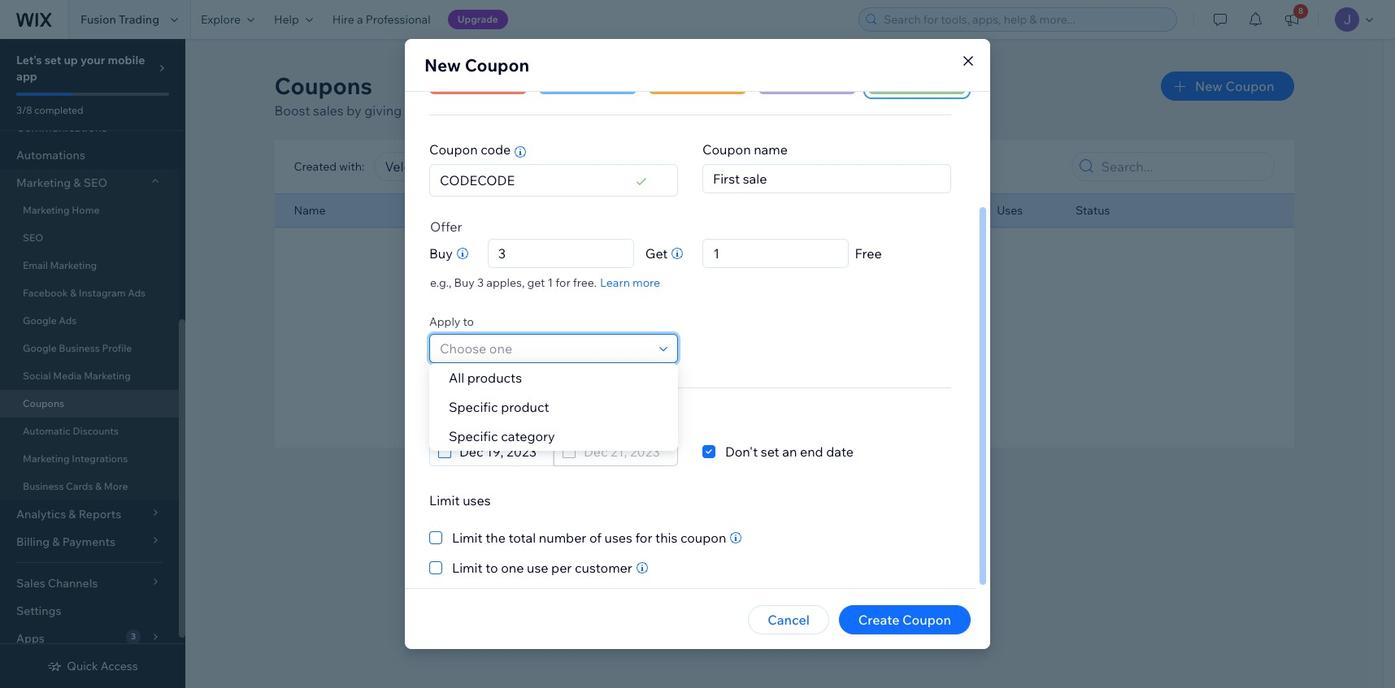 Task type: vqa. For each thing, say whether or not it's contained in the screenshot.
the top Selling
no



Task type: describe. For each thing, give the bounding box(es) containing it.
marketing for &
[[16, 176, 71, 190]]

profile
[[102, 342, 132, 355]]

new coupon inside button
[[1195, 78, 1275, 94]]

business cards & more link
[[0, 473, 179, 501]]

let's
[[16, 53, 42, 67]]

seo inside popup button
[[84, 176, 107, 190]]

media
[[53, 370, 82, 382]]

quick
[[67, 660, 98, 674]]

coupon down learn more about coupons link at the top
[[703, 142, 751, 158]]

automatic discounts link
[[0, 418, 179, 446]]

0 vertical spatial uses
[[463, 493, 491, 509]]

free
[[855, 246, 882, 262]]

marketing integrations
[[23, 453, 128, 465]]

quick access
[[67, 660, 138, 674]]

created
[[294, 159, 337, 174]]

0 vertical spatial buy
[[429, 246, 453, 262]]

end
[[800, 444, 824, 460]]

new coupon button
[[1161, 72, 1294, 101]]

marketing for home
[[23, 204, 70, 216]]

sales
[[313, 102, 344, 119]]

email
[[23, 259, 48, 272]]

0 vertical spatial business
[[59, 342, 100, 355]]

& inside business cards & more link
[[95, 481, 102, 493]]

discount
[[504, 203, 552, 218]]

1 vertical spatial ads
[[59, 315, 77, 327]]

specific category
[[449, 429, 555, 445]]

3/8
[[16, 104, 32, 116]]

more inside coupons boost sales by giving customers special offers and discounts. learn more about coupons
[[684, 102, 715, 119]]

google ads
[[23, 315, 77, 327]]

coupon code
[[429, 142, 511, 158]]

8
[[1299, 6, 1304, 16]]

business cards & more
[[23, 481, 128, 493]]

special
[[472, 102, 514, 119]]

one
[[501, 560, 524, 577]]

by
[[347, 102, 362, 119]]

specific product
[[449, 399, 549, 416]]

limit for limit to one use per customer
[[452, 560, 483, 577]]

3/8 completed
[[16, 104, 83, 116]]

0 vertical spatial ads
[[128, 287, 146, 299]]

offers
[[517, 102, 553, 119]]

get
[[646, 246, 668, 262]]

Choose one field
[[435, 335, 655, 363]]

e.g., SUMMERSALE20 field
[[435, 165, 632, 196]]

an
[[783, 444, 797, 460]]

0 vertical spatial new coupon
[[425, 54, 530, 76]]

don't set an end date
[[725, 444, 854, 460]]

marketing for integrations
[[23, 453, 70, 465]]

google for google ads
[[23, 315, 57, 327]]

limit uses
[[429, 493, 491, 509]]

limit for limit the total number of uses for this coupon
[[452, 530, 483, 546]]

discounts
[[73, 425, 119, 438]]

8 button
[[1274, 0, 1310, 39]]

list box containing all products
[[429, 364, 678, 451]]

created with:
[[294, 159, 365, 174]]

marketing up facebook & instagram ads
[[50, 259, 97, 272]]

trading
[[119, 12, 159, 27]]

all products
[[449, 370, 522, 386]]

free.
[[573, 276, 597, 290]]

e.g., Summer sale field
[[708, 165, 946, 193]]

per
[[551, 560, 572, 577]]

google business profile
[[23, 342, 132, 355]]

learn inside coupons boost sales by giving customers special offers and discounts. learn more about coupons
[[646, 102, 681, 119]]

coupon name
[[703, 142, 788, 158]]

learn more about coupons link
[[646, 102, 809, 119]]

google ads link
[[0, 307, 179, 335]]

coupons
[[757, 102, 809, 119]]

0 horizontal spatial new
[[425, 54, 461, 76]]

help button
[[264, 0, 323, 39]]

hire
[[332, 12, 354, 27]]

automations
[[16, 148, 85, 163]]

settings
[[16, 604, 61, 619]]

upgrade button
[[448, 10, 508, 29]]

status:
[[612, 159, 649, 174]]

facebook
[[23, 287, 68, 299]]

coupon up special
[[465, 54, 530, 76]]

social media marketing link
[[0, 363, 179, 390]]

learn more link
[[600, 276, 660, 290]]

all
[[449, 370, 464, 386]]

cards
[[66, 481, 93, 493]]

this
[[656, 530, 678, 546]]

apply
[[429, 315, 461, 329]]

uses inside checkbox
[[605, 530, 633, 546]]

for for this
[[636, 530, 653, 546]]

coupons for coupons boost sales by giving customers special offers and discounts. learn more about coupons
[[274, 72, 372, 100]]

cancel
[[768, 612, 810, 629]]

discounts.
[[581, 102, 643, 119]]

automations link
[[0, 142, 179, 169]]

status
[[1076, 203, 1110, 218]]

home
[[72, 204, 100, 216]]

apples,
[[487, 276, 525, 290]]

explore
[[201, 12, 241, 27]]

boost
[[274, 102, 310, 119]]

with:
[[339, 159, 365, 174]]

specific for specific category
[[449, 429, 498, 445]]

product
[[501, 399, 549, 416]]

the
[[486, 530, 506, 546]]

fusion trading
[[81, 12, 159, 27]]



Task type: locate. For each thing, give the bounding box(es) containing it.
coupon right create
[[903, 612, 951, 629]]

specific down all products
[[449, 399, 498, 416]]

hire a professional link
[[323, 0, 440, 39]]

for
[[556, 276, 571, 290], [636, 530, 653, 546]]

specific down specific product
[[449, 429, 498, 445]]

ads
[[128, 287, 146, 299], [59, 315, 77, 327]]

None field
[[380, 153, 576, 181], [664, 153, 775, 181], [709, 240, 844, 268], [455, 438, 548, 466], [579, 438, 673, 466], [380, 153, 576, 181], [664, 153, 775, 181], [709, 240, 844, 268], [455, 438, 548, 466], [579, 438, 673, 466]]

about
[[718, 102, 754, 119]]

coupon
[[681, 530, 726, 546]]

1 horizontal spatial for
[[636, 530, 653, 546]]

1 vertical spatial more
[[633, 276, 660, 290]]

hire a professional
[[332, 12, 431, 27]]

completed
[[34, 104, 83, 116]]

2 vertical spatial limit
[[452, 560, 483, 577]]

1 horizontal spatial buy
[[454, 276, 475, 290]]

0 horizontal spatial uses
[[463, 493, 491, 509]]

0 horizontal spatial more
[[633, 276, 660, 290]]

code
[[481, 142, 511, 158]]

uses up the
[[463, 493, 491, 509]]

0 horizontal spatial set
[[44, 53, 61, 67]]

2 specific from the top
[[449, 429, 498, 445]]

0 vertical spatial new
[[425, 54, 461, 76]]

products
[[467, 370, 522, 386]]

fusion
[[81, 12, 116, 27]]

limit left one
[[452, 560, 483, 577]]

1 horizontal spatial new
[[1195, 78, 1223, 94]]

set for don't
[[761, 444, 780, 460]]

3
[[477, 276, 484, 290]]

marketing & seo
[[16, 176, 107, 190]]

name
[[754, 142, 788, 158]]

1 horizontal spatial ads
[[128, 287, 146, 299]]

limit inside checkbox
[[452, 530, 483, 546]]

1 horizontal spatial coupons
[[274, 72, 372, 100]]

specific for specific product
[[449, 399, 498, 416]]

set inside option
[[761, 444, 780, 460]]

marketing down automatic
[[23, 453, 70, 465]]

valid
[[429, 415, 459, 431]]

coupons link
[[0, 390, 179, 418]]

more left about
[[684, 102, 715, 119]]

new inside button
[[1195, 78, 1223, 94]]

uses
[[463, 493, 491, 509], [605, 530, 633, 546]]

coupons
[[274, 72, 372, 100], [23, 398, 64, 410]]

2 vertical spatial &
[[95, 481, 102, 493]]

uses
[[997, 203, 1023, 218]]

& right facebook
[[70, 287, 77, 299]]

1 vertical spatial set
[[761, 444, 780, 460]]

1 vertical spatial coupons
[[23, 398, 64, 410]]

marketing down marketing & seo
[[23, 204, 70, 216]]

coupons for coupons
[[23, 398, 64, 410]]

app
[[16, 69, 37, 84]]

& inside marketing & seo popup button
[[73, 176, 81, 190]]

seo up email
[[23, 232, 43, 244]]

number
[[539, 530, 587, 546]]

more down get
[[633, 276, 660, 290]]

0 vertical spatial &
[[73, 176, 81, 190]]

of
[[590, 530, 602, 546]]

to left one
[[486, 560, 498, 577]]

0 vertical spatial to
[[463, 315, 474, 329]]

let's set up your mobile app
[[16, 53, 145, 84]]

coupon
[[465, 54, 530, 76], [1226, 78, 1275, 94], [429, 142, 478, 158], [703, 142, 751, 158], [903, 612, 951, 629]]

0 horizontal spatial seo
[[23, 232, 43, 244]]

Search... field
[[1097, 153, 1269, 181]]

marketing & seo button
[[0, 169, 179, 197]]

settings link
[[0, 598, 179, 625]]

sidebar element
[[0, 0, 185, 689]]

coupons up sales
[[274, 72, 372, 100]]

don't
[[725, 444, 758, 460]]

uses right "of" at the left of page
[[605, 530, 633, 546]]

offer
[[430, 219, 462, 235]]

learn right free.
[[600, 276, 630, 290]]

to for limit
[[486, 560, 498, 577]]

automatic discounts
[[23, 425, 119, 438]]

0 vertical spatial more
[[684, 102, 715, 119]]

coupon down 8 "button"
[[1226, 78, 1275, 94]]

set for let's
[[44, 53, 61, 67]]

0 horizontal spatial to
[[463, 315, 474, 329]]

access
[[101, 660, 138, 674]]

0 vertical spatial coupons
[[274, 72, 372, 100]]

& for marketing
[[73, 176, 81, 190]]

1 horizontal spatial new coupon
[[1195, 78, 1275, 94]]

google
[[23, 315, 57, 327], [23, 342, 57, 355]]

0 vertical spatial seo
[[84, 176, 107, 190]]

0 horizontal spatial buy
[[429, 246, 453, 262]]

0 horizontal spatial ads
[[59, 315, 77, 327]]

& left more
[[95, 481, 102, 493]]

0 horizontal spatial new coupon
[[425, 54, 530, 76]]

create coupon button
[[839, 606, 971, 635]]

set left an on the right bottom of the page
[[761, 444, 780, 460]]

limit down valid
[[429, 493, 460, 509]]

coupons boost sales by giving customers special offers and discounts. learn more about coupons
[[274, 72, 809, 119]]

customer
[[575, 560, 633, 577]]

1 vertical spatial buy
[[454, 276, 475, 290]]

buy down offer at left
[[429, 246, 453, 262]]

create coupon
[[859, 612, 951, 629]]

learn right discounts. at the top of the page
[[646, 102, 681, 119]]

1 specific from the top
[[449, 399, 498, 416]]

help
[[274, 12, 299, 27]]

&
[[73, 176, 81, 190], [70, 287, 77, 299], [95, 481, 102, 493]]

Search for tools, apps, help & more... field
[[879, 8, 1172, 31]]

1 horizontal spatial uses
[[605, 530, 633, 546]]

business left cards
[[23, 481, 64, 493]]

1 vertical spatial new coupon
[[1195, 78, 1275, 94]]

name
[[294, 203, 326, 218]]

coupon left 'code'
[[429, 142, 478, 158]]

cancel button
[[748, 606, 829, 635]]

between
[[462, 415, 515, 431]]

email marketing link
[[0, 252, 179, 280]]

0 horizontal spatial for
[[556, 276, 571, 290]]

limit the total number of uses for this coupon
[[452, 530, 726, 546]]

1 horizontal spatial set
[[761, 444, 780, 460]]

0 vertical spatial set
[[44, 53, 61, 67]]

for for free.
[[556, 276, 571, 290]]

google for google business profile
[[23, 342, 57, 355]]

e.g., buy 3 apples, get 1 for free. learn more
[[430, 276, 660, 290]]

email marketing
[[23, 259, 97, 272]]

list box
[[429, 364, 678, 451]]

get
[[527, 276, 545, 290]]

1 horizontal spatial to
[[486, 560, 498, 577]]

a
[[357, 12, 363, 27]]

to inside option
[[486, 560, 498, 577]]

up
[[64, 53, 78, 67]]

more
[[104, 481, 128, 493]]

marketing down profile
[[84, 370, 131, 382]]

coupons inside coupons boost sales by giving customers special offers and discounts. learn more about coupons
[[274, 72, 372, 100]]

Limit to one use per customer checkbox
[[429, 559, 633, 578]]

Don't set an end date checkbox
[[703, 442, 854, 462]]

1
[[548, 276, 553, 290]]

use
[[527, 560, 549, 577]]

1 vertical spatial uses
[[605, 530, 633, 546]]

0 vertical spatial for
[[556, 276, 571, 290]]

1 vertical spatial new
[[1195, 78, 1223, 94]]

1 vertical spatial &
[[70, 287, 77, 299]]

for right 1
[[556, 276, 571, 290]]

business up the "social media marketing"
[[59, 342, 100, 355]]

1 horizontal spatial seo
[[84, 176, 107, 190]]

google business profile link
[[0, 335, 179, 363]]

1 vertical spatial seo
[[23, 232, 43, 244]]

and
[[556, 102, 578, 119]]

to for apply
[[463, 315, 474, 329]]

marketing
[[16, 176, 71, 190], [23, 204, 70, 216], [50, 259, 97, 272], [84, 370, 131, 382], [23, 453, 70, 465]]

new
[[425, 54, 461, 76], [1195, 78, 1223, 94]]

1 vertical spatial for
[[636, 530, 653, 546]]

limit
[[429, 493, 460, 509], [452, 530, 483, 546], [452, 560, 483, 577]]

1 horizontal spatial learn
[[646, 102, 681, 119]]

limit for limit uses
[[429, 493, 460, 509]]

0 vertical spatial specific
[[449, 399, 498, 416]]

e.g.,
[[430, 276, 452, 290]]

Buy field
[[494, 240, 629, 268]]

ads right instagram
[[128, 287, 146, 299]]

& for facebook
[[70, 287, 77, 299]]

seo down automations link
[[84, 176, 107, 190]]

marketing down "automations"
[[16, 176, 71, 190]]

giving
[[365, 102, 402, 119]]

coupons inside "link"
[[23, 398, 64, 410]]

marketing integrations link
[[0, 446, 179, 473]]

apply to
[[429, 315, 474, 329]]

google down facebook
[[23, 315, 57, 327]]

social
[[23, 370, 51, 382]]

1 vertical spatial learn
[[600, 276, 630, 290]]

learn
[[646, 102, 681, 119], [600, 276, 630, 290]]

google up social
[[23, 342, 57, 355]]

1 vertical spatial business
[[23, 481, 64, 493]]

1 vertical spatial google
[[23, 342, 57, 355]]

0 vertical spatial google
[[23, 315, 57, 327]]

for inside checkbox
[[636, 530, 653, 546]]

1 vertical spatial specific
[[449, 429, 498, 445]]

limit left the
[[452, 530, 483, 546]]

category
[[501, 429, 555, 445]]

1 horizontal spatial more
[[684, 102, 715, 119]]

marketing inside popup button
[[16, 176, 71, 190]]

& up the home
[[73, 176, 81, 190]]

marketing home link
[[0, 197, 179, 224]]

1 vertical spatial limit
[[452, 530, 483, 546]]

upgrade
[[458, 13, 498, 25]]

customers
[[405, 102, 469, 119]]

limit inside option
[[452, 560, 483, 577]]

date
[[826, 444, 854, 460]]

social media marketing
[[23, 370, 131, 382]]

0 vertical spatial limit
[[429, 493, 460, 509]]

ads up google business profile
[[59, 315, 77, 327]]

seo
[[84, 176, 107, 190], [23, 232, 43, 244]]

Limit the total number of uses for this coupon checkbox
[[429, 529, 726, 548]]

buy left 3
[[454, 276, 475, 290]]

to right apply
[[463, 315, 474, 329]]

0 horizontal spatial coupons
[[23, 398, 64, 410]]

0 vertical spatial learn
[[646, 102, 681, 119]]

set left the up
[[44, 53, 61, 67]]

set inside 'let's set up your mobile app'
[[44, 53, 61, 67]]

1 vertical spatial to
[[486, 560, 498, 577]]

& inside the facebook & instagram ads link
[[70, 287, 77, 299]]

0 horizontal spatial learn
[[600, 276, 630, 290]]

1 google from the top
[[23, 315, 57, 327]]

set
[[44, 53, 61, 67], [761, 444, 780, 460]]

2 google from the top
[[23, 342, 57, 355]]

limit to one use per customer
[[452, 560, 633, 577]]

total
[[509, 530, 536, 546]]

coupons up automatic
[[23, 398, 64, 410]]

facebook & instagram ads link
[[0, 280, 179, 307]]

for left this
[[636, 530, 653, 546]]

business
[[59, 342, 100, 355], [23, 481, 64, 493]]



